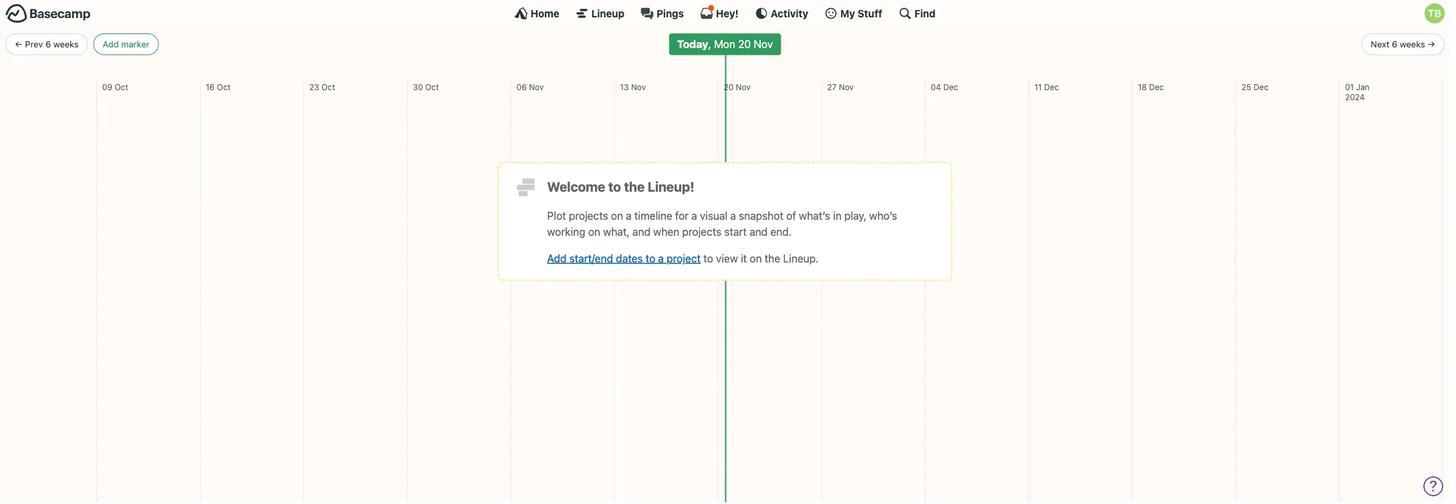 Task type: describe. For each thing, give the bounding box(es) containing it.
of
[[787, 209, 797, 222]]

25
[[1242, 82, 1252, 92]]

oct for 23 oct
[[322, 82, 335, 92]]

2 horizontal spatial on
[[750, 252, 762, 265]]

what's
[[799, 209, 831, 222]]

dec for 04 dec
[[944, 82, 959, 92]]

view
[[716, 252, 738, 265]]

20 nov
[[724, 82, 751, 92]]

welcome
[[547, 179, 606, 195]]

visual
[[700, 209, 728, 222]]

1 6 from the left
[[45, 39, 51, 49]]

add marker link
[[93, 33, 159, 55]]

find button
[[899, 7, 936, 20]]

a up start
[[731, 209, 736, 222]]

a up the what,
[[626, 209, 632, 222]]

today
[[677, 38, 709, 51]]

2 weeks from the left
[[1401, 39, 1426, 49]]

add for add start/end dates to a project to view it on the lineup.
[[547, 252, 567, 265]]

dates
[[616, 252, 643, 265]]

04 dec
[[931, 82, 959, 92]]

for
[[676, 209, 689, 222]]

18 dec
[[1139, 82, 1165, 92]]

20
[[724, 82, 734, 92]]

01 jan 2024
[[1346, 82, 1370, 102]]

11 dec
[[1035, 82, 1060, 92]]

pings button
[[641, 7, 684, 20]]

what,
[[603, 225, 630, 238]]

find
[[915, 7, 936, 19]]

18
[[1139, 82, 1147, 92]]

my stuff
[[841, 7, 883, 19]]

1 and from the left
[[633, 225, 651, 238]]

stuff
[[858, 7, 883, 19]]

1 vertical spatial projects
[[683, 225, 722, 238]]

nov for 13 nov
[[631, 82, 646, 92]]

06 nov
[[517, 82, 544, 92]]

30 oct
[[413, 82, 439, 92]]

27 nov
[[828, 82, 854, 92]]

welcome to the lineup!
[[547, 179, 695, 195]]

0 horizontal spatial to
[[609, 179, 621, 195]]

who's
[[870, 209, 898, 222]]

13 nov
[[620, 82, 646, 92]]

2 horizontal spatial to
[[704, 252, 714, 265]]

27
[[828, 82, 837, 92]]

jan
[[1357, 82, 1370, 92]]

lineup!
[[648, 179, 695, 195]]

oct for 30 oct
[[425, 82, 439, 92]]

oct for 09 oct
[[115, 82, 128, 92]]

dec for 25 dec
[[1254, 82, 1269, 92]]

plot projects on a timeline for a visual a snapshot of what's in play, who's working on what, and when projects start and end.
[[547, 209, 898, 238]]

prev
[[25, 39, 43, 49]]

plot
[[547, 209, 566, 222]]

13
[[620, 82, 629, 92]]

end.
[[771, 225, 792, 238]]

in
[[834, 209, 842, 222]]



Task type: vqa. For each thing, say whether or not it's contained in the screenshot.
see
no



Task type: locate. For each thing, give the bounding box(es) containing it.
1 horizontal spatial 6
[[1393, 39, 1398, 49]]

and down 'timeline'
[[633, 225, 651, 238]]

0 horizontal spatial weeks
[[53, 39, 79, 49]]

2 dec from the left
[[1045, 82, 1060, 92]]

0 horizontal spatial on
[[589, 225, 601, 238]]

project
[[667, 252, 701, 265]]

and
[[633, 225, 651, 238], [750, 225, 768, 238]]

dec
[[944, 82, 959, 92], [1045, 82, 1060, 92], [1150, 82, 1165, 92], [1254, 82, 1269, 92]]

04
[[931, 82, 942, 92]]

the
[[624, 179, 645, 195], [765, 252, 781, 265]]

2 6 from the left
[[1393, 39, 1398, 49]]

0 vertical spatial add
[[103, 39, 119, 49]]

1 horizontal spatial on
[[611, 209, 623, 222]]

0 horizontal spatial the
[[624, 179, 645, 195]]

09
[[102, 82, 112, 92]]

6 right prev
[[45, 39, 51, 49]]

lineup link
[[576, 7, 625, 20]]

weeks
[[53, 39, 79, 49], [1401, 39, 1426, 49]]

1 horizontal spatial add
[[547, 252, 567, 265]]

16 oct
[[206, 82, 231, 92]]

1 nov from the left
[[529, 82, 544, 92]]

the down end.
[[765, 252, 781, 265]]

my
[[841, 7, 856, 19]]

nov right the 13
[[631, 82, 646, 92]]

1 horizontal spatial weeks
[[1401, 39, 1426, 49]]

to
[[609, 179, 621, 195], [646, 252, 656, 265], [704, 252, 714, 265]]

hey! button
[[700, 5, 739, 20]]

1 horizontal spatial to
[[646, 252, 656, 265]]

on
[[611, 209, 623, 222], [589, 225, 601, 238], [750, 252, 762, 265]]

1 horizontal spatial and
[[750, 225, 768, 238]]

06
[[517, 82, 527, 92]]

home link
[[515, 7, 560, 20]]

tim burton image
[[1425, 3, 1445, 23]]

30
[[413, 82, 423, 92]]

23 oct
[[310, 82, 335, 92]]

0 vertical spatial projects
[[569, 209, 609, 222]]

on right the it
[[750, 252, 762, 265]]

11
[[1035, 82, 1042, 92]]

6 right next
[[1393, 39, 1398, 49]]

add left marker
[[103, 39, 119, 49]]

projects up working
[[569, 209, 609, 222]]

01
[[1346, 82, 1355, 92]]

add start/end dates to a project link
[[547, 252, 701, 265]]

projects
[[569, 209, 609, 222], [683, 225, 722, 238]]

1 dec from the left
[[944, 82, 959, 92]]

oct right 09 at the top left
[[115, 82, 128, 92]]

nov for 06 nov
[[529, 82, 544, 92]]

to left view at bottom
[[704, 252, 714, 265]]

start/end
[[570, 252, 613, 265]]

dec for 11 dec
[[1045, 82, 1060, 92]]

it
[[741, 252, 747, 265]]

projects down visual
[[683, 225, 722, 238]]

add
[[103, 39, 119, 49], [547, 252, 567, 265]]

1 vertical spatial the
[[765, 252, 781, 265]]

weeks right prev
[[53, 39, 79, 49]]

nov
[[529, 82, 544, 92], [631, 82, 646, 92], [736, 82, 751, 92], [839, 82, 854, 92]]

3 nov from the left
[[736, 82, 751, 92]]

3 dec from the left
[[1150, 82, 1165, 92]]

dec for 18 dec
[[1150, 82, 1165, 92]]

0 horizontal spatial add
[[103, 39, 119, 49]]

1 horizontal spatial the
[[765, 252, 781, 265]]

25 dec
[[1242, 82, 1269, 92]]

hey!
[[716, 7, 739, 19]]

snapshot
[[739, 209, 784, 222]]

oct for 16 oct
[[217, 82, 231, 92]]

←
[[15, 39, 23, 49]]

oct right 16
[[217, 82, 231, 92]]

0 horizontal spatial and
[[633, 225, 651, 238]]

oct
[[115, 82, 128, 92], [217, 82, 231, 92], [322, 82, 335, 92], [425, 82, 439, 92]]

the up 'timeline'
[[624, 179, 645, 195]]

weeks left →
[[1401, 39, 1426, 49]]

a left project
[[659, 252, 664, 265]]

to right welcome
[[609, 179, 621, 195]]

on up the what,
[[611, 209, 623, 222]]

1 weeks from the left
[[53, 39, 79, 49]]

lineup
[[592, 7, 625, 19]]

16
[[206, 82, 215, 92]]

2024
[[1346, 93, 1366, 102]]

dec right 25
[[1254, 82, 1269, 92]]

next 6 weeks →
[[1372, 39, 1436, 49]]

dec right 11
[[1045, 82, 1060, 92]]

pings
[[657, 7, 684, 19]]

switch accounts image
[[5, 3, 91, 24]]

nov right "27"
[[839, 82, 854, 92]]

working
[[547, 225, 586, 238]]

oct right 30
[[425, 82, 439, 92]]

add marker
[[103, 39, 149, 49]]

2 vertical spatial on
[[750, 252, 762, 265]]

4 dec from the left
[[1254, 82, 1269, 92]]

a right for
[[692, 209, 697, 222]]

oct right 23
[[322, 82, 335, 92]]

3 oct from the left
[[322, 82, 335, 92]]

activity
[[771, 7, 809, 19]]

1 vertical spatial add
[[547, 252, 567, 265]]

1 horizontal spatial projects
[[683, 225, 722, 238]]

4 nov from the left
[[839, 82, 854, 92]]

nov right 06
[[529, 82, 544, 92]]

2 and from the left
[[750, 225, 768, 238]]

dec right 04
[[944, 82, 959, 92]]

← prev 6 weeks
[[15, 39, 79, 49]]

lineup.
[[784, 252, 819, 265]]

dec right "18"
[[1150, 82, 1165, 92]]

and down snapshot
[[750, 225, 768, 238]]

1 vertical spatial on
[[589, 225, 601, 238]]

play,
[[845, 209, 867, 222]]

start
[[725, 225, 747, 238]]

add start/end dates to a project to view it on the lineup.
[[547, 252, 819, 265]]

→
[[1428, 39, 1436, 49]]

09 oct
[[102, 82, 128, 92]]

home
[[531, 7, 560, 19]]

on left the what,
[[589, 225, 601, 238]]

activity link
[[755, 7, 809, 20]]

nov for 27 nov
[[839, 82, 854, 92]]

nov for 20 nov
[[736, 82, 751, 92]]

0 horizontal spatial projects
[[569, 209, 609, 222]]

timeline
[[635, 209, 673, 222]]

0 horizontal spatial 6
[[45, 39, 51, 49]]

2 oct from the left
[[217, 82, 231, 92]]

1 oct from the left
[[115, 82, 128, 92]]

0 vertical spatial on
[[611, 209, 623, 222]]

marker
[[121, 39, 149, 49]]

next
[[1372, 39, 1390, 49]]

nov right 20
[[736, 82, 751, 92]]

a
[[626, 209, 632, 222], [692, 209, 697, 222], [731, 209, 736, 222], [659, 252, 664, 265]]

4 oct from the left
[[425, 82, 439, 92]]

when
[[654, 225, 680, 238]]

2 nov from the left
[[631, 82, 646, 92]]

add for add marker
[[103, 39, 119, 49]]

23
[[310, 82, 319, 92]]

0 vertical spatial the
[[624, 179, 645, 195]]

6
[[45, 39, 51, 49], [1393, 39, 1398, 49]]

add down working
[[547, 252, 567, 265]]

my stuff button
[[825, 7, 883, 20]]

to right dates
[[646, 252, 656, 265]]

main element
[[0, 0, 1451, 26]]



